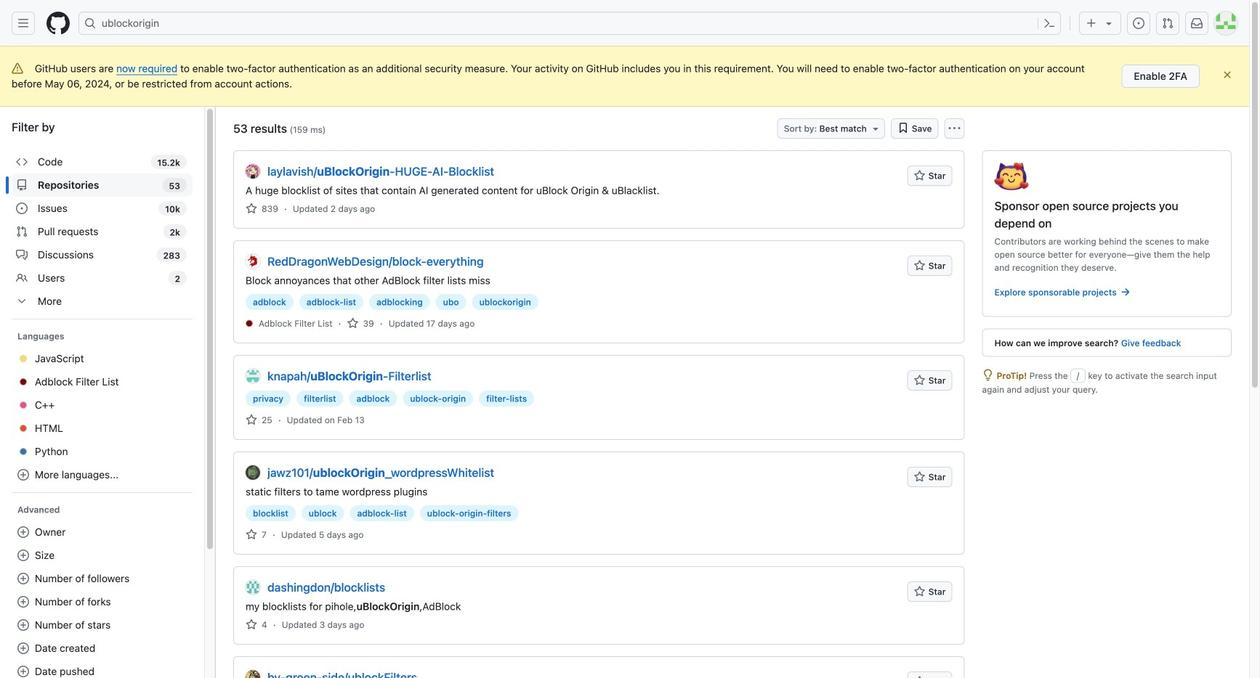 Task type: vqa. For each thing, say whether or not it's contained in the screenshot.
[Pre-Commit.Ci] Pre-Commit Autoupdate for pushed             by
no



Task type: describe. For each thing, give the bounding box(es) containing it.
6 plus circle image from the top
[[17, 666, 29, 678]]

1 plus circle image from the top
[[17, 550, 29, 562]]

adblock filter list language element
[[259, 317, 332, 330]]

issue opened image
[[1133, 17, 1144, 29]]

alert image
[[12, 63, 23, 74]]

open column options image
[[949, 123, 960, 134]]

2 plus circle image from the top
[[17, 620, 29, 631]]

homepage image
[[47, 12, 70, 35]]



Task type: locate. For each thing, give the bounding box(es) containing it.
draggable pane splitter slider
[[214, 107, 217, 679]]

3 plus circle image from the top
[[17, 573, 29, 585]]

4 plus circle image from the top
[[17, 597, 29, 608]]

2 plus circle image from the top
[[17, 527, 29, 538]]

plus circle image
[[17, 469, 29, 481], [17, 527, 29, 538], [17, 573, 29, 585], [17, 597, 29, 608], [17, 643, 29, 655], [17, 666, 29, 678]]

triangle down image
[[1103, 17, 1115, 29]]

plus circle image
[[17, 550, 29, 562], [17, 620, 29, 631]]

1 vertical spatial plus circle image
[[17, 620, 29, 631]]

1 plus circle image from the top
[[17, 469, 29, 481]]

dismiss this message image
[[1222, 69, 1233, 81]]

package icon image
[[994, 163, 1029, 190]]

0 vertical spatial plus circle image
[[17, 550, 29, 562]]

notifications image
[[1191, 17, 1203, 29]]

sc 9kayk9 0 image
[[16, 156, 28, 168], [246, 203, 257, 215], [16, 226, 28, 238], [16, 296, 28, 307], [347, 318, 359, 330]]

git pull request image
[[1162, 17, 1174, 29]]

sc 9kayk9 0 image
[[897, 122, 909, 134], [16, 179, 28, 191], [16, 203, 28, 214], [16, 249, 28, 261], [16, 272, 28, 284], [1120, 287, 1131, 298], [982, 370, 994, 381], [246, 415, 257, 426], [246, 529, 257, 541], [246, 619, 257, 631]]

5 plus circle image from the top
[[17, 643, 29, 655]]

region
[[0, 107, 215, 679]]

command palette image
[[1043, 17, 1055, 29]]



